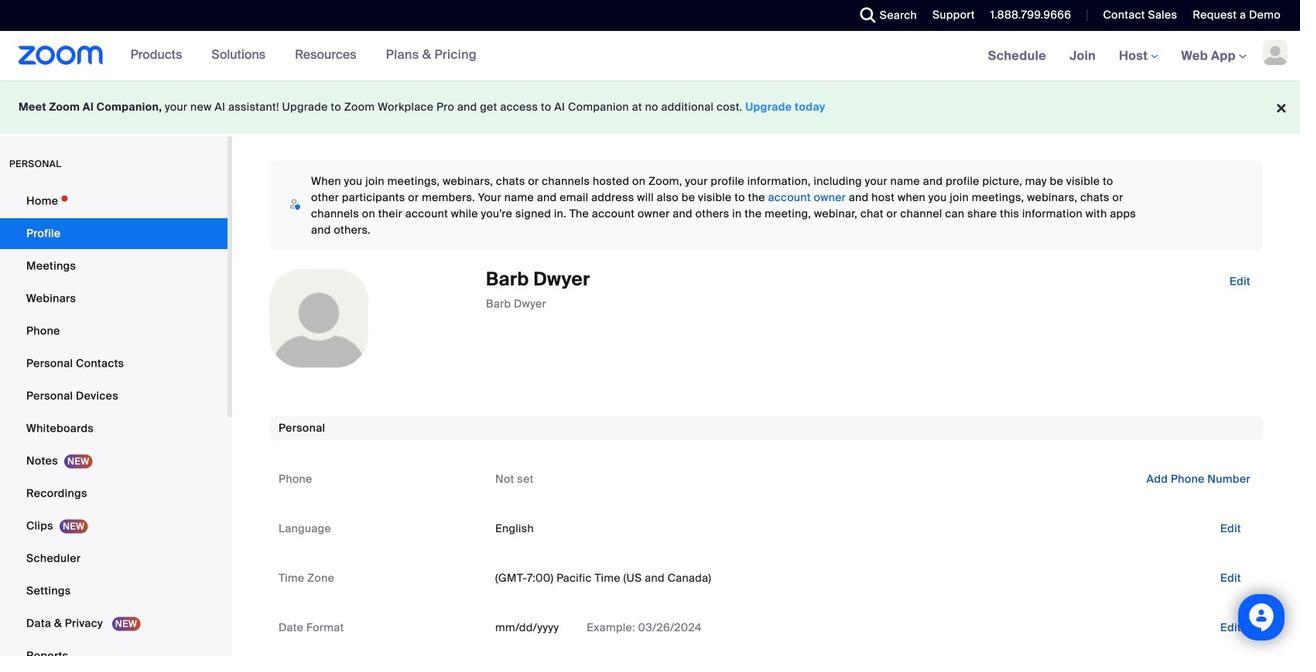 Task type: describe. For each thing, give the bounding box(es) containing it.
personal menu menu
[[0, 186, 228, 656]]

meetings navigation
[[976, 31, 1300, 82]]

edit user photo image
[[306, 312, 331, 326]]

user photo image
[[270, 270, 368, 368]]

zoom logo image
[[19, 46, 103, 65]]

profile picture image
[[1263, 40, 1288, 65]]



Task type: vqa. For each thing, say whether or not it's contained in the screenshot.
meetings navigation at the right top
yes



Task type: locate. For each thing, give the bounding box(es) containing it.
banner
[[0, 31, 1300, 82]]

product information navigation
[[119, 31, 488, 80]]

footer
[[0, 80, 1300, 134]]



